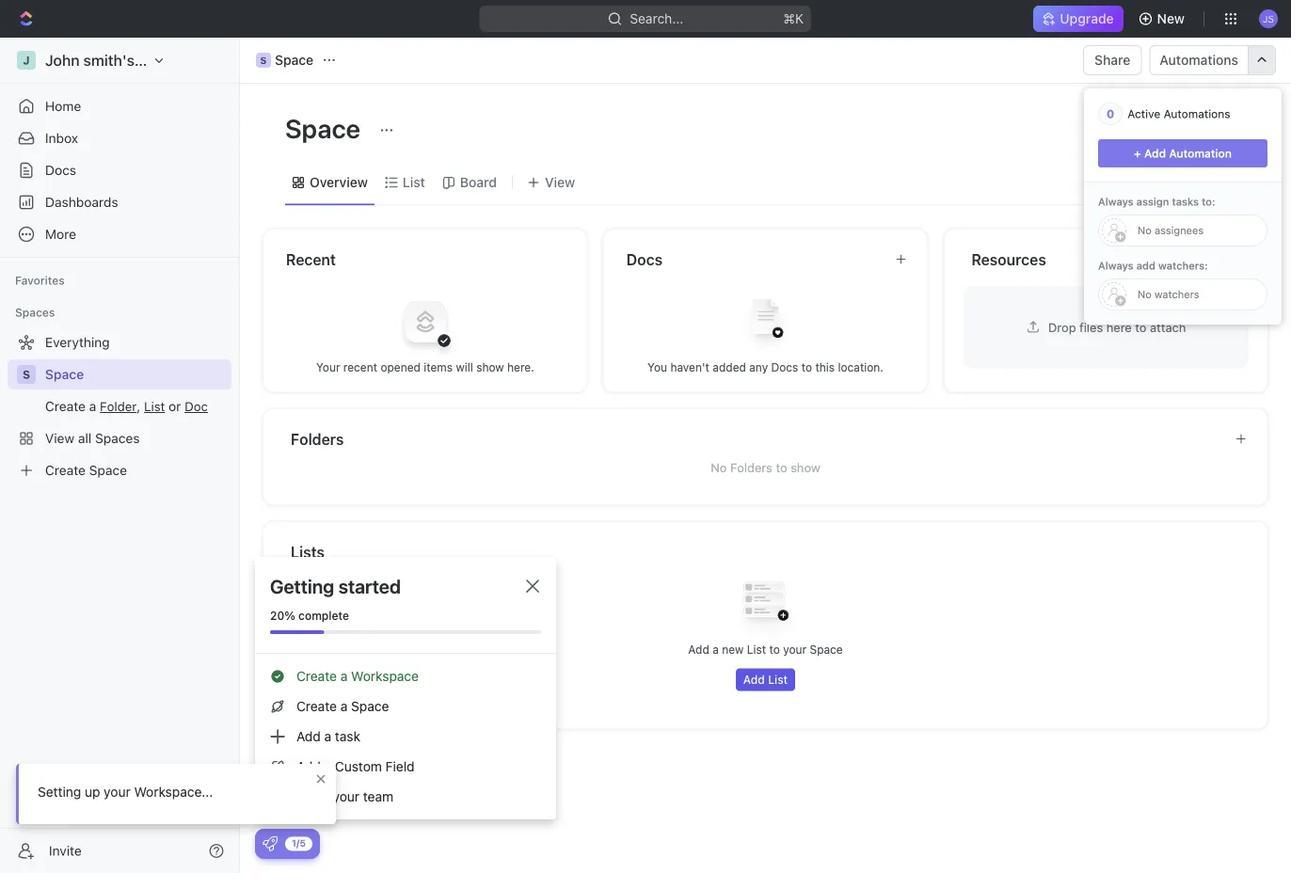 Task type: vqa. For each thing, say whether or not it's contained in the screenshot.
20% complete
yes



Task type: describe. For each thing, give the bounding box(es) containing it.
sidebar navigation
[[0, 38, 240, 873]]

2 horizontal spatial your
[[783, 643, 807, 656]]

recent
[[343, 360, 377, 374]]

files
[[1079, 320, 1103, 334]]

a for custom
[[324, 759, 331, 774]]

location.
[[838, 360, 884, 374]]

task
[[1183, 121, 1212, 136]]

getting
[[270, 575, 334, 597]]

1/5
[[292, 838, 306, 849]]

recent
[[286, 250, 336, 268]]

opened
[[381, 360, 421, 374]]

to right here
[[1135, 320, 1147, 334]]

board
[[460, 175, 497, 190]]

to up 'add list' button
[[769, 643, 780, 656]]

space, , element inside "space" tree
[[17, 365, 36, 384]]

list link
[[399, 169, 425, 196]]

complete
[[298, 609, 349, 622]]

no for no watchers
[[1138, 288, 1152, 301]]

close image
[[526, 580, 539, 593]]

create for create a workspace
[[296, 669, 337, 684]]

you
[[647, 360, 667, 374]]

lists button
[[290, 541, 1246, 563]]

board link
[[456, 169, 497, 196]]

no most used docs image
[[728, 284, 803, 359]]

0 horizontal spatial your
[[104, 784, 131, 800]]

add list button
[[736, 669, 795, 691]]

share button
[[1083, 45, 1142, 75]]

add for add a custom field
[[296, 759, 321, 774]]

tasks
[[1172, 196, 1199, 208]]

assign
[[1136, 196, 1169, 208]]

s for s
[[23, 368, 30, 381]]

dashboards link
[[8, 187, 231, 217]]

here
[[1106, 320, 1132, 334]]

folders inside button
[[291, 430, 344, 448]]

always add watchers:
[[1098, 260, 1208, 272]]

setting
[[38, 784, 81, 800]]

no watchers button
[[1098, 279, 1268, 311]]

no assignees
[[1138, 224, 1204, 237]]

your
[[316, 360, 340, 374]]

overview link
[[306, 169, 368, 196]]

space link
[[45, 359, 228, 390]]

add task button
[[1144, 114, 1223, 144]]

no recent items image
[[388, 284, 463, 359]]

favorites button
[[8, 269, 72, 292]]

lists
[[291, 543, 325, 561]]

1 horizontal spatial your
[[333, 789, 360, 805]]

any
[[749, 360, 768, 374]]

+
[[1134, 147, 1141, 160]]

active automations
[[1128, 107, 1230, 120]]

add a new list to your space
[[688, 643, 843, 656]]

0
[[1107, 107, 1114, 120]]

s space
[[260, 52, 313, 68]]

add for add list
[[743, 673, 765, 686]]

no lists icon. image
[[728, 567, 803, 642]]

team
[[363, 789, 393, 805]]

started
[[339, 575, 401, 597]]

list inside button
[[768, 673, 788, 686]]

home link
[[8, 91, 231, 121]]

a for workspace
[[340, 669, 348, 684]]

create a workspace
[[296, 669, 419, 684]]

add a custom field
[[296, 759, 415, 774]]

0 vertical spatial space, , element
[[256, 53, 271, 68]]

to down folders button
[[776, 461, 787, 475]]

20%
[[270, 609, 295, 622]]

drop
[[1048, 320, 1076, 334]]

+ add automation
[[1134, 147, 1232, 160]]

automation
[[1169, 147, 1232, 160]]

automations button
[[1150, 46, 1248, 74]]

new button
[[1131, 4, 1196, 34]]

add
[[1136, 260, 1155, 272]]

no assignees note
[[1128, 224, 1204, 237]]

onboarding checklist button image
[[263, 837, 278, 852]]

getting started
[[270, 575, 401, 597]]

search...
[[630, 11, 684, 26]]

automations inside automations button
[[1160, 52, 1238, 68]]

task
[[335, 729, 360, 744]]

folders button
[[290, 428, 1220, 450]]

invite for invite
[[49, 843, 82, 859]]

active
[[1128, 107, 1160, 120]]

overview
[[310, 175, 368, 190]]

add a task
[[296, 729, 360, 744]]



Task type: locate. For each thing, give the bounding box(es) containing it.
no down assign
[[1138, 224, 1152, 237]]

to
[[1135, 320, 1147, 334], [801, 360, 812, 374], [776, 461, 787, 475], [769, 643, 780, 656]]

1 vertical spatial automations
[[1164, 107, 1230, 120]]

resources button
[[970, 248, 1220, 271]]

1 horizontal spatial folders
[[730, 461, 772, 475]]

0 horizontal spatial list
[[403, 175, 425, 190]]

add for add task
[[1155, 121, 1180, 136]]

add down active automations
[[1155, 121, 1180, 136]]

1 vertical spatial list
[[747, 643, 766, 656]]

create up create a space
[[296, 669, 337, 684]]

no
[[1138, 224, 1152, 237], [1138, 288, 1152, 301], [711, 461, 727, 475]]

docs
[[45, 162, 76, 178], [626, 250, 663, 268], [771, 360, 798, 374]]

docs link
[[8, 155, 231, 185]]

share
[[1095, 52, 1131, 68]]

list down add a new list to your space
[[768, 673, 788, 686]]

a up task
[[340, 699, 348, 714]]

add for add a task
[[296, 729, 321, 744]]

to:
[[1202, 196, 1215, 208]]

1 vertical spatial folders
[[730, 461, 772, 475]]

add task
[[1155, 121, 1212, 136]]

spaces
[[15, 306, 55, 319]]

1 horizontal spatial s
[[260, 55, 267, 65]]

upgrade link
[[1034, 6, 1123, 32]]

20% complete
[[270, 609, 349, 622]]

home
[[45, 98, 81, 114]]

0 horizontal spatial s
[[23, 368, 30, 381]]

add left task
[[296, 729, 321, 744]]

no assignees button
[[1098, 215, 1268, 247]]

a left task
[[324, 729, 331, 744]]

add right +
[[1144, 147, 1166, 160]]

1 vertical spatial create
[[296, 699, 337, 714]]

s inside s space
[[260, 55, 267, 65]]

0 horizontal spatial folders
[[291, 430, 344, 448]]

always for always assign tasks to:
[[1098, 196, 1134, 208]]

0 vertical spatial folders
[[291, 430, 344, 448]]

1 vertical spatial always
[[1098, 260, 1134, 272]]

⌘k
[[783, 11, 804, 26]]

s inside tree
[[23, 368, 30, 381]]

no down folders button
[[711, 461, 727, 475]]

your down add a custom field
[[333, 789, 360, 805]]

automations down 'new' at the right
[[1160, 52, 1238, 68]]

invite inside sidebar navigation
[[49, 843, 82, 859]]

invite your team
[[296, 789, 393, 805]]

2 vertical spatial list
[[768, 673, 788, 686]]

show right will
[[476, 360, 504, 374]]

automations
[[1160, 52, 1238, 68], [1164, 107, 1230, 120]]

0 vertical spatial create
[[296, 669, 337, 684]]

a for new
[[713, 643, 719, 656]]

a
[[713, 643, 719, 656], [340, 669, 348, 684], [340, 699, 348, 714], [324, 729, 331, 744], [324, 759, 331, 774]]

0 vertical spatial invite
[[296, 789, 329, 805]]

1 vertical spatial space, , element
[[17, 365, 36, 384]]

a down add a task
[[324, 759, 331, 774]]

no for no assignees
[[1138, 224, 1152, 237]]

automations up task
[[1164, 107, 1230, 120]]

0 vertical spatial s
[[260, 55, 267, 65]]

inbox link
[[8, 123, 231, 153]]

invite down setting
[[49, 843, 82, 859]]

always assign tasks to:
[[1098, 196, 1215, 208]]

list right new
[[747, 643, 766, 656]]

0 horizontal spatial space, , element
[[17, 365, 36, 384]]

1 vertical spatial invite
[[49, 843, 82, 859]]

always for always add watchers:
[[1098, 260, 1134, 272]]

folders down folders button
[[730, 461, 772, 475]]

0 vertical spatial list
[[403, 175, 425, 190]]

up
[[85, 784, 100, 800]]

drop files here to attach
[[1048, 320, 1186, 334]]

space tree
[[8, 327, 231, 486]]

1 vertical spatial s
[[23, 368, 30, 381]]

a for space
[[340, 699, 348, 714]]

s
[[260, 55, 267, 65], [23, 368, 30, 381]]

add for add a new list to your space
[[688, 643, 709, 656]]

your right up
[[104, 784, 131, 800]]

add
[[1155, 121, 1180, 136], [1144, 147, 1166, 160], [688, 643, 709, 656], [743, 673, 765, 686], [296, 729, 321, 744], [296, 759, 321, 774]]

new
[[1157, 11, 1185, 26]]

setting up your workspace...
[[38, 784, 213, 800]]

2 vertical spatial docs
[[771, 360, 798, 374]]

add down add a task
[[296, 759, 321, 774]]

added
[[713, 360, 746, 374]]

upgrade
[[1060, 11, 1114, 26]]

0 horizontal spatial show
[[476, 360, 504, 374]]

invite up 1/5
[[296, 789, 329, 805]]

1 horizontal spatial show
[[791, 461, 820, 475]]

new
[[722, 643, 744, 656]]

1 vertical spatial no
[[1138, 288, 1152, 301]]

1 vertical spatial show
[[791, 461, 820, 475]]

create for create a space
[[296, 699, 337, 714]]

custom
[[335, 759, 382, 774]]

a for task
[[324, 729, 331, 744]]

0 vertical spatial show
[[476, 360, 504, 374]]

favorites
[[15, 274, 65, 287]]

0 vertical spatial automations
[[1160, 52, 1238, 68]]

add left new
[[688, 643, 709, 656]]

1 always from the top
[[1098, 196, 1134, 208]]

a left new
[[713, 643, 719, 656]]

this
[[815, 360, 835, 374]]

dashboards
[[45, 194, 118, 210]]

docs inside sidebar navigation
[[45, 162, 76, 178]]

no watchers
[[1138, 288, 1199, 301]]

add list
[[743, 673, 788, 686]]

2 vertical spatial no
[[711, 461, 727, 475]]

watchers:
[[1158, 260, 1208, 272]]

a up create a space
[[340, 669, 348, 684]]

field
[[386, 759, 415, 774]]

always left add
[[1098, 260, 1134, 272]]

1 horizontal spatial list
[[747, 643, 766, 656]]

0 vertical spatial no
[[1138, 224, 1152, 237]]

create up add a task
[[296, 699, 337, 714]]

1 horizontal spatial space, , element
[[256, 53, 271, 68]]

invite for invite your team
[[296, 789, 329, 805]]

2 horizontal spatial list
[[768, 673, 788, 686]]

2 horizontal spatial docs
[[771, 360, 798, 374]]

you haven't added any docs to this location.
[[647, 360, 884, 374]]

space inside tree
[[45, 367, 84, 382]]

your recent opened items will show here.
[[316, 360, 534, 374]]

items
[[424, 360, 453, 374]]

list
[[403, 175, 425, 190], [747, 643, 766, 656], [768, 673, 788, 686]]

0 vertical spatial always
[[1098, 196, 1134, 208]]

onboarding checklist button element
[[263, 837, 278, 852]]

resources
[[971, 250, 1046, 268]]

always
[[1098, 196, 1134, 208], [1098, 260, 1134, 272]]

inbox
[[45, 130, 78, 146]]

0 horizontal spatial docs
[[45, 162, 76, 178]]

to left this
[[801, 360, 812, 374]]

1 create from the top
[[296, 669, 337, 684]]

folders
[[291, 430, 344, 448], [730, 461, 772, 475]]

attach
[[1150, 320, 1186, 334]]

workspace
[[351, 669, 419, 684]]

space, , element
[[256, 53, 271, 68], [17, 365, 36, 384]]

folders down your
[[291, 430, 344, 448]]

add down add a new list to your space
[[743, 673, 765, 686]]

1 vertical spatial docs
[[626, 250, 663, 268]]

s for s space
[[260, 55, 267, 65]]

show
[[476, 360, 504, 374], [791, 461, 820, 475]]

1 horizontal spatial docs
[[626, 250, 663, 268]]

2 create from the top
[[296, 699, 337, 714]]

list left board "link"
[[403, 175, 425, 190]]

show down folders button
[[791, 461, 820, 475]]

always left assign
[[1098, 196, 1134, 208]]

0 horizontal spatial invite
[[49, 843, 82, 859]]

workspace...
[[134, 784, 213, 800]]

your
[[783, 643, 807, 656], [104, 784, 131, 800], [333, 789, 360, 805]]

invite
[[296, 789, 329, 805], [49, 843, 82, 859]]

watchers
[[1155, 288, 1199, 301]]

1 horizontal spatial invite
[[296, 789, 329, 805]]

no folders to show
[[711, 461, 820, 475]]

2 always from the top
[[1098, 260, 1134, 272]]

no down add
[[1138, 288, 1152, 301]]

here.
[[507, 360, 534, 374]]

0 vertical spatial docs
[[45, 162, 76, 178]]

create
[[296, 669, 337, 684], [296, 699, 337, 714]]

no for no folders to show
[[711, 461, 727, 475]]

create a space
[[296, 699, 389, 714]]

will
[[456, 360, 473, 374]]

haven't
[[670, 360, 709, 374]]

your up 'add list' button
[[783, 643, 807, 656]]

assignees
[[1155, 224, 1204, 237]]



